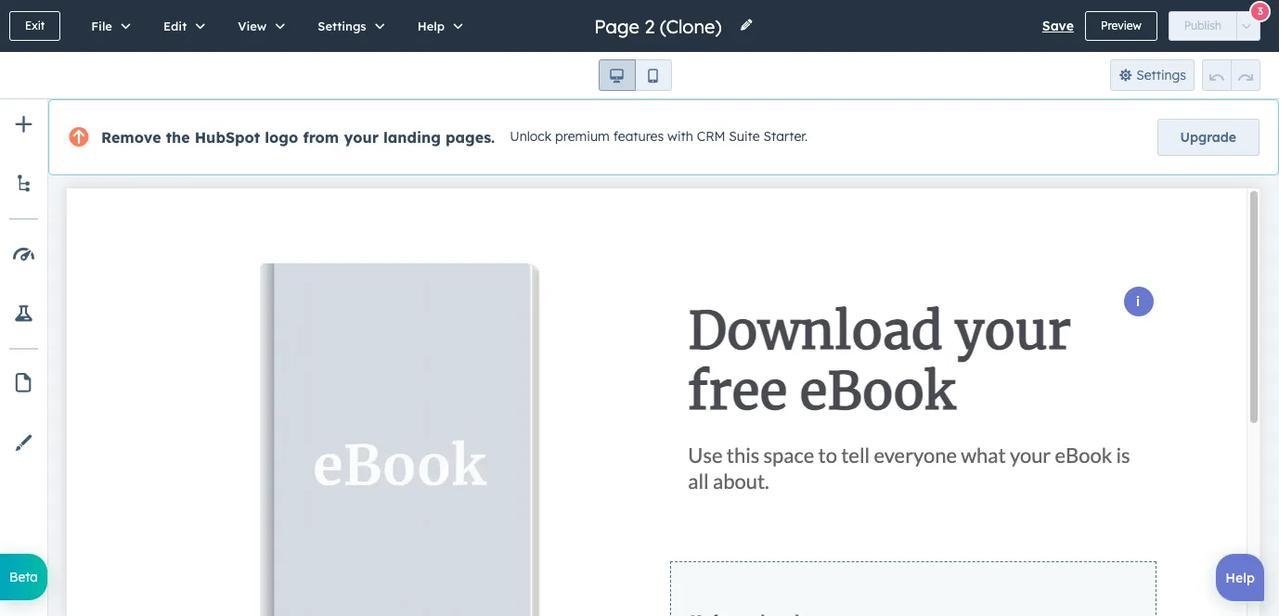 Task type: vqa. For each thing, say whether or not it's contained in the screenshot.
the 'Sales'
no



Task type: locate. For each thing, give the bounding box(es) containing it.
0 horizontal spatial help
[[417, 19, 445, 33]]

help link
[[1216, 554, 1264, 602]]

1 horizontal spatial help
[[1226, 570, 1255, 587]]

0 vertical spatial help
[[417, 19, 445, 33]]

help for help "link"
[[1226, 570, 1255, 587]]

0 vertical spatial settings
[[318, 19, 366, 33]]

help inside button
[[417, 19, 445, 33]]

group up the features
[[598, 59, 672, 91]]

1 vertical spatial settings button
[[1110, 59, 1195, 91]]

save button
[[1042, 15, 1074, 37]]

0 horizontal spatial group
[[598, 59, 672, 91]]

3
[[1258, 4, 1264, 17]]

None field
[[593, 13, 728, 39]]

0 horizontal spatial settings button
[[298, 0, 398, 52]]

remove the hubspot logo from your landing pages.
[[101, 128, 495, 147]]

edit button
[[144, 0, 218, 52]]

publish group
[[1169, 11, 1261, 41]]

settings
[[318, 19, 366, 33], [1136, 67, 1186, 84]]

upgrade
[[1181, 129, 1237, 146]]

features
[[613, 128, 664, 145]]

0 horizontal spatial settings
[[318, 19, 366, 33]]

exit
[[25, 19, 45, 32]]

1 vertical spatial help
[[1226, 570, 1255, 587]]

from
[[303, 128, 339, 147]]

settings down preview button
[[1136, 67, 1186, 84]]

1 horizontal spatial settings
[[1136, 67, 1186, 84]]

beta button
[[0, 554, 47, 601]]

file
[[91, 19, 112, 33]]

settings button
[[298, 0, 398, 52], [1110, 59, 1195, 91]]

suite
[[729, 128, 760, 145]]

help inside "link"
[[1226, 570, 1255, 587]]

group
[[598, 59, 672, 91], [1202, 59, 1261, 91]]

help
[[417, 19, 445, 33], [1226, 570, 1255, 587]]

1 horizontal spatial group
[[1202, 59, 1261, 91]]

help for help button
[[417, 19, 445, 33]]

preview button
[[1085, 11, 1157, 41]]

publish button
[[1169, 11, 1237, 41]]

with
[[668, 128, 693, 145]]

settings right view button on the top of page
[[318, 19, 366, 33]]

group down publish group
[[1202, 59, 1261, 91]]



Task type: describe. For each thing, give the bounding box(es) containing it.
publish
[[1184, 19, 1222, 32]]

1 horizontal spatial settings button
[[1110, 59, 1195, 91]]

view
[[238, 19, 267, 33]]

crm
[[697, 128, 725, 145]]

unlock
[[510, 128, 552, 145]]

premium
[[555, 128, 610, 145]]

hubspot
[[195, 128, 260, 147]]

the
[[166, 128, 190, 147]]

1 vertical spatial settings
[[1136, 67, 1186, 84]]

2 group from the left
[[1202, 59, 1261, 91]]

help button
[[398, 0, 476, 52]]

1 group from the left
[[598, 59, 672, 91]]

beta
[[9, 569, 38, 586]]

logo
[[265, 128, 298, 147]]

unlock premium features with crm suite starter.
[[510, 128, 808, 145]]

save
[[1042, 18, 1074, 34]]

upgrade link
[[1157, 119, 1260, 156]]

edit
[[163, 19, 187, 33]]

view button
[[218, 0, 298, 52]]

pages.
[[446, 128, 495, 147]]

preview
[[1101, 19, 1142, 32]]

landing
[[383, 128, 441, 147]]

file button
[[72, 0, 144, 52]]

your
[[344, 128, 379, 147]]

exit link
[[9, 11, 61, 41]]

remove
[[101, 128, 161, 147]]

0 vertical spatial settings button
[[298, 0, 398, 52]]

starter.
[[764, 128, 808, 145]]



